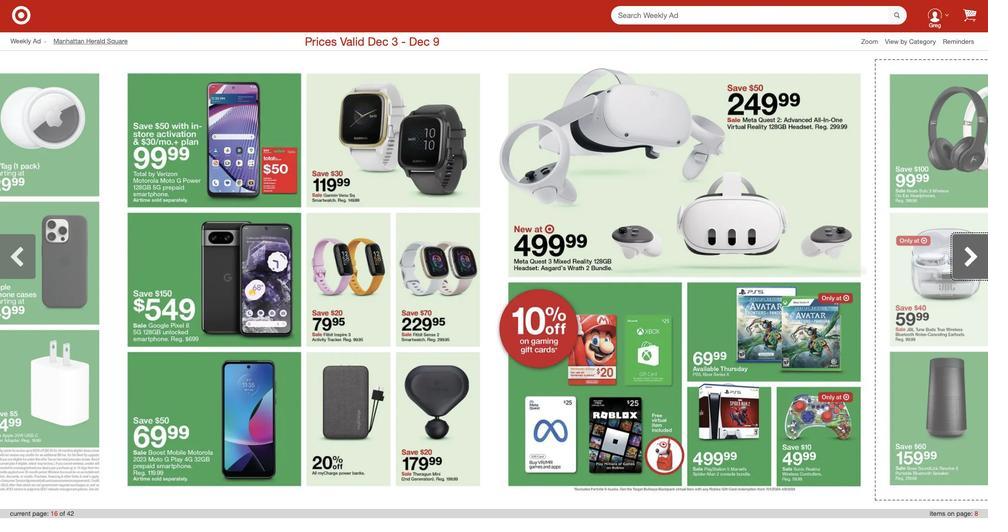 Task type: describe. For each thing, give the bounding box(es) containing it.
Search Weekly Ad search field
[[611, 6, 907, 25]]

view by category link
[[885, 37, 943, 45]]

1 dec from the left
[[368, 34, 389, 48]]

zoom-in element
[[861, 37, 878, 45]]

42
[[67, 510, 74, 517]]

16
[[51, 510, 58, 517]]

2 dec from the left
[[409, 34, 430, 48]]

valid
[[340, 34, 365, 48]]

page 18 image
[[876, 60, 988, 500]]

prices valid dec 3 - dec 9
[[305, 34, 440, 48]]

page 17 image
[[494, 59, 875, 501]]

herald
[[86, 37, 105, 45]]

current page: 16 of 42
[[10, 510, 74, 517]]

on
[[947, 510, 955, 517]]

-
[[401, 34, 406, 48]]

ad
[[33, 37, 41, 45]]

items
[[930, 510, 946, 517]]

manhattan herald square link
[[53, 37, 135, 46]]

reminders link
[[943, 37, 981, 46]]

by
[[901, 37, 908, 45]]

3
[[392, 34, 398, 48]]

view
[[885, 37, 899, 45]]

go to target.com image
[[12, 6, 30, 24]]

zoom
[[861, 37, 878, 45]]

page 15 image
[[0, 59, 113, 501]]

8
[[975, 510, 978, 517]]

9
[[433, 34, 440, 48]]

prices
[[305, 34, 337, 48]]



Task type: locate. For each thing, give the bounding box(es) containing it.
greg
[[929, 22, 941, 29]]

greg link
[[921, 0, 949, 30]]

view by category
[[885, 37, 936, 45]]

page: left 16
[[32, 510, 49, 517]]

manhattan herald square
[[53, 37, 128, 45]]

dec left 3
[[368, 34, 389, 48]]

dec right '-' at the top of page
[[409, 34, 430, 48]]

weekly ad link
[[10, 37, 53, 46]]

weekly
[[10, 37, 31, 45]]

page 16 image
[[113, 59, 494, 501]]

zoom link
[[861, 37, 885, 46]]

form
[[611, 6, 907, 25]]

reminders
[[943, 37, 974, 45]]

weekly ad
[[10, 37, 41, 45]]

0 horizontal spatial dec
[[368, 34, 389, 48]]

2 page: from the left
[[957, 510, 973, 517]]

manhattan
[[53, 37, 84, 45]]

items on page: 8
[[930, 510, 978, 517]]

page:
[[32, 510, 49, 517], [957, 510, 973, 517]]

dec
[[368, 34, 389, 48], [409, 34, 430, 48]]

view your cart on target.com image
[[963, 9, 977, 21]]

1 horizontal spatial page:
[[957, 510, 973, 517]]

current
[[10, 510, 31, 517]]

of
[[60, 510, 65, 517]]

category
[[909, 37, 936, 45]]

1 page: from the left
[[32, 510, 49, 517]]

0 horizontal spatial page:
[[32, 510, 49, 517]]

square
[[107, 37, 128, 45]]

page: left 8
[[957, 510, 973, 517]]

1 horizontal spatial dec
[[409, 34, 430, 48]]



Task type: vqa. For each thing, say whether or not it's contained in the screenshot.
'sign in' link
no



